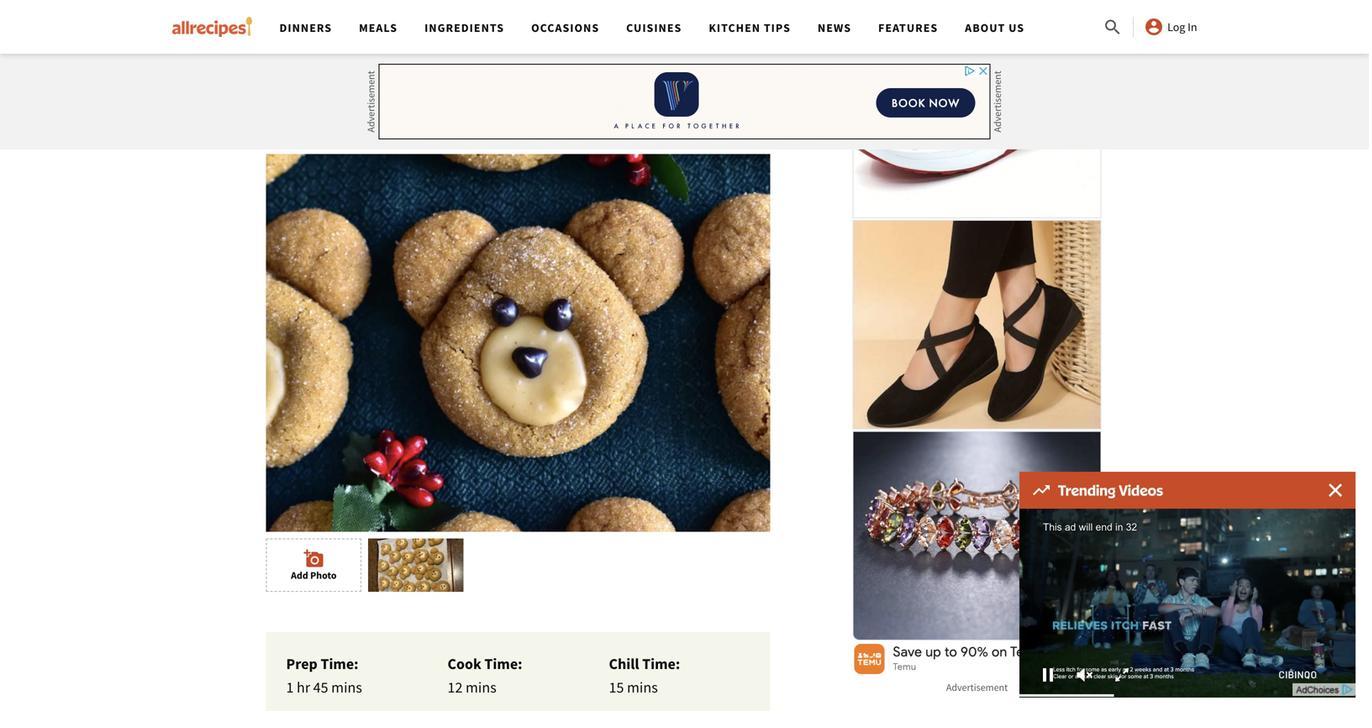 Task type: describe. For each thing, give the bounding box(es) containing it.
published on november 8, 2023
[[315, 46, 470, 61]]

account image
[[1144, 17, 1164, 37]]

trending image
[[1033, 486, 1050, 496]]

features
[[878, 20, 938, 35]]

1
[[286, 679, 294, 698]]

on
[[366, 46, 379, 61]]

photo
[[310, 569, 337, 582]]

cuisines link
[[626, 20, 682, 35]]

trending videos
[[1058, 482, 1163, 500]]

add
[[291, 569, 308, 582]]

dinners
[[279, 20, 332, 35]]

meals link
[[359, 20, 398, 35]]

ingredients link
[[425, 20, 504, 35]]

unmute button group
[[1067, 663, 1104, 688]]

us
[[1009, 20, 1025, 35]]

cuisines
[[626, 20, 682, 35]]

published
[[315, 46, 364, 61]]

ginger molasses cookie bears with spiced white chocolate noses and black candy melt eyes image
[[266, 154, 770, 532]]

trending
[[1058, 482, 1116, 500]]

about
[[965, 20, 1006, 35]]

kim link
[[281, 46, 301, 61]]

log in
[[1168, 19, 1197, 34]]

news link
[[818, 20, 851, 35]]

ingredients
[[425, 20, 504, 35]]

dinners link
[[279, 20, 332, 35]]

time: for 12 mins
[[484, 655, 522, 674]]

close image
[[1329, 484, 1342, 498]]

time: for 15 mins
[[642, 655, 680, 674]]

meals
[[359, 20, 398, 35]]

hr
[[297, 679, 310, 698]]

12
[[448, 679, 463, 698]]

features link
[[878, 20, 938, 35]]

add photo button
[[266, 539, 362, 593]]

kitchen
[[709, 20, 761, 35]]

mins for cook time: 12 mins
[[466, 679, 497, 698]]



Task type: locate. For each thing, give the bounding box(es) containing it.
3 mins from the left
[[627, 679, 658, 698]]

by kim
[[266, 46, 301, 61]]

time: up 45 at the left bottom of page
[[321, 655, 359, 674]]

kitchen tips link
[[709, 20, 791, 35]]

0 horizontal spatial time:
[[321, 655, 359, 674]]

cook time: 12 mins
[[448, 655, 522, 698]]

1 mins from the left
[[331, 679, 362, 698]]

navigation containing dinners
[[266, 0, 1103, 54]]

cook
[[448, 655, 481, 674]]

time:
[[321, 655, 359, 674], [484, 655, 522, 674], [642, 655, 680, 674]]

prep time: 1 hr 45 mins
[[286, 655, 362, 698]]

mins for chill time: 15 mins
[[627, 679, 658, 698]]

news
[[818, 20, 851, 35]]

mins
[[331, 679, 362, 698], [466, 679, 497, 698], [627, 679, 658, 698]]

time: right "cook"
[[484, 655, 522, 674]]

rate
[[367, 91, 394, 106]]

about us
[[965, 20, 1025, 35]]

add photo
[[291, 569, 337, 582]]

kim
[[281, 46, 301, 61]]

add photo image
[[304, 549, 324, 569]]

time: for 1 hr 45 mins
[[321, 655, 359, 674]]

tips
[[764, 20, 791, 35]]

video player application
[[1020, 509, 1356, 698]]

time: inside cook time: 12 mins
[[484, 655, 522, 674]]

in
[[1188, 19, 1197, 34]]

print
[[442, 91, 472, 106]]

3 time: from the left
[[642, 655, 680, 674]]

by
[[266, 46, 278, 61]]

mins inside chill time: 15 mins
[[627, 679, 658, 698]]

2 horizontal spatial mins
[[627, 679, 658, 698]]

videos
[[1119, 482, 1163, 500]]

print image
[[475, 90, 492, 107]]

2 mins from the left
[[466, 679, 497, 698]]

1 time: from the left
[[321, 655, 359, 674]]

1 horizontal spatial mins
[[466, 679, 497, 698]]

log
[[1168, 19, 1185, 34]]

mins right 12
[[466, 679, 497, 698]]

chill time: 15 mins
[[609, 655, 680, 698]]

time: right chill
[[642, 655, 680, 674]]

mins right 45 at the left bottom of page
[[331, 679, 362, 698]]

star empty image
[[397, 90, 414, 107]]

navigation
[[266, 0, 1103, 54]]

8,
[[435, 46, 444, 61]]

rate button
[[367, 90, 428, 107]]

2 horizontal spatial time:
[[642, 655, 680, 674]]

about us link
[[965, 20, 1025, 35]]

advertisement region
[[851, 0, 1103, 678], [379, 64, 991, 140]]

2023
[[447, 46, 470, 61]]

2 time: from the left
[[484, 655, 522, 674]]

prep
[[286, 655, 318, 674]]

log in link
[[1144, 17, 1197, 37]]

kitchen tips
[[709, 20, 791, 35]]

mins inside cook time: 12 mins
[[466, 679, 497, 698]]

1 horizontal spatial time:
[[484, 655, 522, 674]]

home image
[[172, 17, 253, 37]]

mins right 15 in the bottom of the page
[[627, 679, 658, 698]]

occasions link
[[531, 20, 599, 35]]

0 horizontal spatial mins
[[331, 679, 362, 698]]

45
[[313, 679, 328, 698]]

time: inside chill time: 15 mins
[[642, 655, 680, 674]]

time: inside prep time: 1 hr 45 mins
[[321, 655, 359, 674]]

chill
[[609, 655, 639, 674]]

print button
[[442, 90, 492, 107]]

occasions
[[531, 20, 599, 35]]

search image
[[1103, 17, 1123, 38]]

november
[[382, 46, 433, 61]]

mins inside prep time: 1 hr 45 mins
[[331, 679, 362, 698]]

15
[[609, 679, 624, 698]]



Task type: vqa. For each thing, say whether or not it's contained in the screenshot.
third Mins
yes



